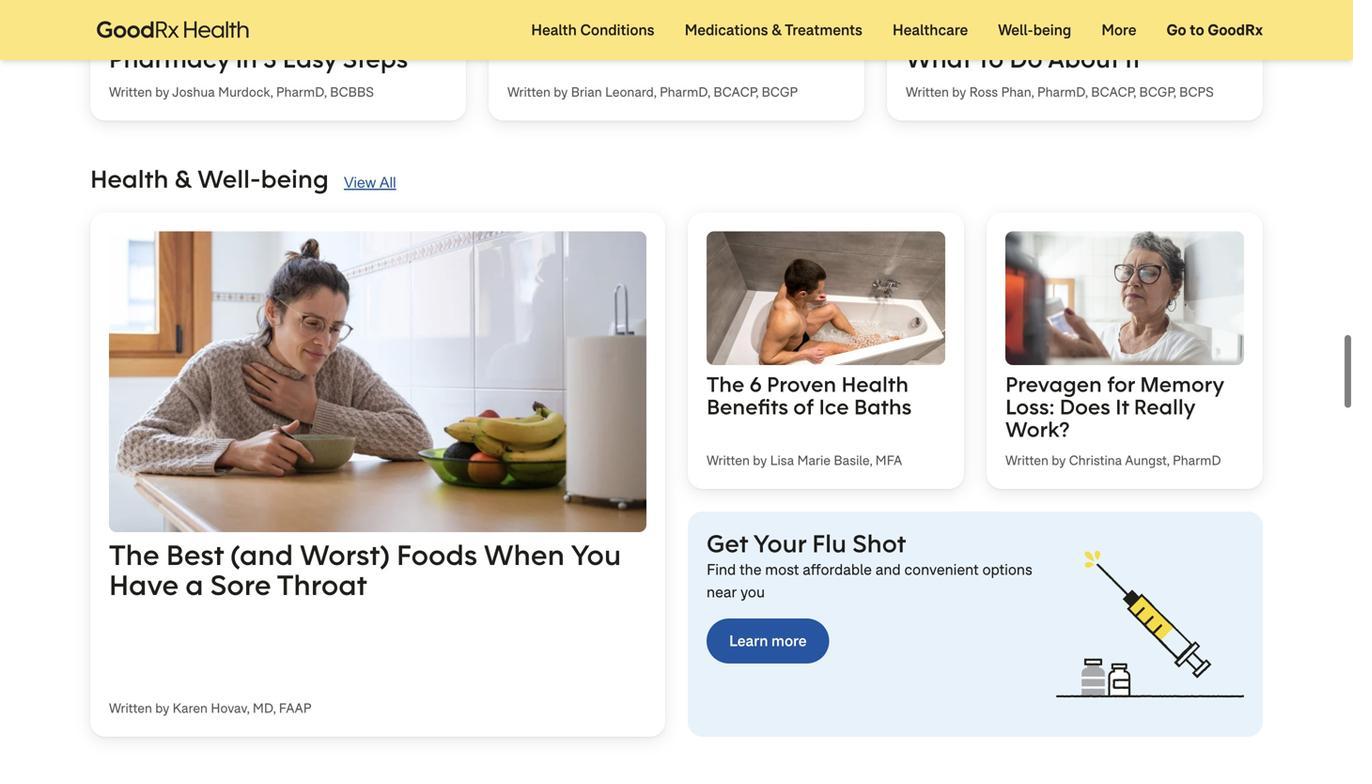 Task type: describe. For each thing, give the bounding box(es) containing it.
written left lisa
[[707, 452, 750, 470]]

avoid
[[682, 17, 749, 48]]

aungst,
[[1125, 452, 1170, 470]]

christina
[[1069, 452, 1122, 470]]

transfer
[[197, 0, 294, 22]]

bcacp, inside why your pharmacist can't fill your prescription — and what to do about it written by ross phan, pharmd, bcacp, bcgp, bcps
[[1091, 84, 1136, 101]]

bcbbs
[[330, 84, 374, 101]]

written inside why your pharmacist can't fill your prescription — and what to do about it written by ross phan, pharmd, bcacp, bcgp, bcps
[[906, 84, 949, 101]]

close-up of an elderly woman looking at a bottle of supplements in her medicine cabinet. image
[[1005, 232, 1244, 365]]

brian
[[571, 84, 602, 101]]

throat
[[277, 567, 367, 604]]

by inside how to transfer a prescription to a new pharmacy in 3 easy steps written by joshua murdock, pharmd, bcbbs
[[155, 84, 169, 101]]

you
[[740, 583, 765, 603]]

& for treatments
[[772, 20, 782, 40]]

the for the best (and worst) foods when you have a sore throat
[[109, 537, 159, 574]]

all
[[380, 174, 396, 191]]

more
[[1101, 20, 1136, 40]]

written by brian leonard, pharmd, bcacp, bcgp
[[507, 84, 798, 101]]

about
[[1048, 43, 1119, 75]]

proven
[[767, 371, 836, 398]]

steps
[[343, 43, 408, 75]]

ross
[[969, 84, 998, 101]]

written inside prevagen for memory loss: does it really work? written by christina aungst, pharmd
[[1005, 452, 1049, 470]]

flu
[[812, 528, 847, 560]]

11 medications elderly people should avoid
[[507, 0, 763, 48]]

sore
[[210, 567, 271, 604]]

prevagen for memory loss: does it really work? written by christina aungst, pharmd
[[1005, 371, 1224, 470]]

your for get your flu shot
[[753, 528, 806, 560]]

by left brian
[[554, 84, 568, 101]]

loss:
[[1005, 393, 1055, 420]]

by left lisa
[[753, 452, 767, 470]]

marie
[[797, 452, 831, 470]]

health conditions
[[531, 20, 655, 40]]

view all link
[[344, 172, 396, 194]]

& for well-
[[174, 163, 192, 195]]

pharmacy
[[109, 43, 230, 75]]

well- inside dropdown button
[[998, 20, 1033, 40]]

worst)
[[300, 537, 390, 574]]

it inside prevagen for memory loss: does it really work? written by christina aungst, pharmd
[[1115, 393, 1129, 420]]

find
[[707, 560, 736, 580]]

shot
[[852, 528, 906, 560]]

man laying in ice bath image
[[707, 232, 945, 365]]

pharmd, inside how to transfer a prescription to a new pharmacy in 3 easy steps written by joshua murdock, pharmd, bcbbs
[[276, 84, 327, 101]]

healthcare button
[[878, 0, 983, 60]]

the best (and worst) foods when you have a sore throat
[[109, 537, 621, 604]]

work?
[[1005, 416, 1070, 443]]

the
[[740, 560, 762, 580]]

view all
[[344, 174, 396, 191]]

a right 3
[[286, 17, 302, 48]]

phan,
[[1001, 84, 1034, 101]]

near
[[707, 583, 737, 603]]

bcps
[[1179, 84, 1214, 101]]

of
[[793, 393, 814, 420]]

baths
[[854, 393, 912, 420]]

faap
[[279, 700, 311, 718]]

do
[[1010, 43, 1043, 75]]

new
[[307, 17, 362, 48]]

learn more
[[729, 632, 807, 651]]

well-being
[[998, 20, 1071, 40]]

well-being button
[[983, 0, 1086, 60]]

6
[[749, 371, 762, 398]]

3
[[263, 43, 277, 75]]

medications inside the 11 medications elderly people should avoid
[[530, 0, 677, 22]]

a up easy
[[299, 0, 315, 22]]

memory
[[1140, 371, 1224, 398]]

go
[[1167, 20, 1186, 40]]

written left karen
[[109, 700, 152, 718]]

to
[[976, 43, 1004, 75]]

(and
[[230, 537, 293, 574]]

ice
[[819, 393, 849, 420]]

health for health conditions
[[531, 20, 577, 40]]

options
[[982, 560, 1032, 580]]

joshua
[[172, 84, 215, 101]]

written left brian
[[507, 84, 551, 101]]

can't
[[1164, 0, 1226, 22]]

get your flu shot find the most affordable and convenient options near you
[[707, 528, 1032, 603]]

medications & treatments
[[685, 20, 862, 40]]

learn
[[729, 632, 768, 651]]

more
[[771, 632, 807, 651]]

1 vertical spatial well-
[[198, 163, 261, 195]]

why your pharmacist can't fill your prescription — and what to do about it written by ross phan, pharmd, bcacp, bcgp, bcps
[[906, 0, 1226, 101]]



Task type: locate. For each thing, give the bounding box(es) containing it.
really
[[1134, 393, 1195, 420]]

2 horizontal spatial health
[[841, 371, 909, 398]]

0 horizontal spatial health
[[90, 163, 169, 195]]

to
[[168, 0, 192, 22], [256, 17, 280, 48], [1190, 20, 1204, 40]]

1 vertical spatial and
[[875, 560, 901, 580]]

health inside the 6 proven health benefits of ice baths
[[841, 371, 909, 398]]

pharmd
[[1173, 452, 1221, 470]]

it
[[1125, 43, 1141, 75], [1115, 393, 1129, 420]]

pharmacist
[[1024, 0, 1159, 22]]

health conditions button
[[516, 0, 670, 60]]

1 bcacp, from the left
[[713, 84, 758, 101]]

0 horizontal spatial to
[[168, 0, 192, 22]]

medications & treatments button
[[670, 0, 878, 60]]

to for how
[[168, 0, 192, 22]]

what
[[906, 43, 971, 75]]

by left karen
[[155, 700, 169, 718]]

written down the pharmacy
[[109, 84, 152, 101]]

foods
[[396, 537, 477, 574]]

3 pharmd, from the left
[[1037, 84, 1088, 101]]

elderly
[[683, 0, 763, 22]]

1 horizontal spatial medications
[[685, 20, 768, 40]]

to right 'how'
[[168, 0, 192, 22]]

and inside why your pharmacist can't fill your prescription — and what to do about it written by ross phan, pharmd, bcacp, bcgp, bcps
[[1177, 17, 1224, 48]]

& down joshua
[[174, 163, 192, 195]]

to left easy
[[256, 17, 280, 48]]

prescription inside why your pharmacist can't fill your prescription — and what to do about it written by ross phan, pharmd, bcacp, bcgp, bcps
[[1002, 17, 1144, 48]]

health & well-being
[[90, 163, 329, 195]]

more button
[[1086, 0, 1151, 60]]

the inside the 6 proven health benefits of ice baths
[[707, 371, 744, 398]]

written down 'what'
[[906, 84, 949, 101]]

goodrx health image
[[86, 10, 259, 50]]

&
[[772, 20, 782, 40], [174, 163, 192, 195]]

affordable
[[803, 560, 872, 580]]

woman with throat pain eating soup. image
[[109, 232, 646, 533]]

1 horizontal spatial the
[[707, 371, 744, 398]]

1 prescription from the left
[[109, 17, 250, 48]]

& left treatments
[[772, 20, 782, 40]]

view
[[344, 174, 376, 191]]

healthcare
[[893, 20, 968, 40]]

0 horizontal spatial &
[[174, 163, 192, 195]]

convenient
[[904, 560, 979, 580]]

health
[[531, 20, 577, 40], [90, 163, 169, 195], [841, 371, 909, 398]]

most
[[765, 560, 799, 580]]

the inside the best (and worst) foods when you have a sore throat
[[109, 537, 159, 574]]

0 vertical spatial health
[[531, 20, 577, 40]]

and for shot
[[875, 560, 901, 580]]

0 vertical spatial and
[[1177, 17, 1224, 48]]

2 prescription from the left
[[1002, 17, 1144, 48]]

1 horizontal spatial and
[[1177, 17, 1224, 48]]

and
[[1177, 17, 1224, 48], [875, 560, 901, 580]]

your for why your pharmacist can't fill your prescription — and what to do about it
[[965, 0, 1018, 22]]

written
[[109, 84, 152, 101], [507, 84, 551, 101], [906, 84, 949, 101], [707, 452, 750, 470], [1005, 452, 1049, 470], [109, 700, 152, 718]]

md,
[[253, 700, 276, 718]]

2 vertical spatial health
[[841, 371, 909, 398]]

2 bcacp, from the left
[[1091, 84, 1136, 101]]

your
[[965, 0, 1018, 22], [943, 17, 997, 48], [753, 528, 806, 560]]

0 vertical spatial being
[[1033, 20, 1071, 40]]

how
[[109, 0, 163, 22]]

pharmd, down about
[[1037, 84, 1088, 101]]

treatments
[[785, 20, 862, 40]]

0 horizontal spatial being
[[261, 163, 329, 195]]

1 horizontal spatial health
[[531, 20, 577, 40]]

1 horizontal spatial bcacp,
[[1091, 84, 1136, 101]]

bcacp, left bcgp,
[[1091, 84, 1136, 101]]

health inside "popup button"
[[531, 20, 577, 40]]

to for go
[[1190, 20, 1204, 40]]

fill
[[906, 17, 938, 48]]

murdock,
[[218, 84, 273, 101]]

by
[[155, 84, 169, 101], [554, 84, 568, 101], [952, 84, 966, 101], [753, 452, 767, 470], [1052, 452, 1066, 470], [155, 700, 169, 718]]

0 vertical spatial it
[[1125, 43, 1141, 75]]

it inside why your pharmacist can't fill your prescription — and what to do about it written by ross phan, pharmd, bcacp, bcgp, bcps
[[1125, 43, 1141, 75]]

to right the go
[[1190, 20, 1204, 40]]

by left ross
[[952, 84, 966, 101]]

prescription inside how to transfer a prescription to a new pharmacy in 3 easy steps written by joshua murdock, pharmd, bcbbs
[[109, 17, 250, 48]]

2 horizontal spatial pharmd,
[[1037, 84, 1088, 101]]

the for the 6 proven health benefits of ice baths
[[707, 371, 744, 398]]

0 horizontal spatial bcacp,
[[713, 84, 758, 101]]

written down work? in the right bottom of the page
[[1005, 452, 1049, 470]]

0 vertical spatial well-
[[998, 20, 1033, 40]]

1 horizontal spatial prescription
[[1002, 17, 1144, 48]]

by left christina at the right bottom of page
[[1052, 452, 1066, 470]]

bcgp
[[762, 84, 798, 101]]

1 horizontal spatial being
[[1033, 20, 1071, 40]]

1 vertical spatial the
[[109, 537, 159, 574]]

easy
[[283, 43, 337, 75]]

& inside medications & treatments popup button
[[772, 20, 782, 40]]

by left joshua
[[155, 84, 169, 101]]

—
[[1149, 17, 1171, 48]]

2 pharmd, from the left
[[660, 84, 710, 101]]

lisa
[[770, 452, 794, 470]]

bcgp,
[[1139, 84, 1176, 101]]

health for health & well-being
[[90, 163, 169, 195]]

for
[[1107, 371, 1135, 398]]

pharmd,
[[276, 84, 327, 101], [660, 84, 710, 101], [1037, 84, 1088, 101]]

pharmd, down easy
[[276, 84, 327, 101]]

written by lisa marie basile, mfa
[[707, 452, 902, 470]]

karen
[[172, 700, 208, 718]]

to inside go to goodrx 'link'
[[1190, 20, 1204, 40]]

and for can't
[[1177, 17, 1224, 48]]

learn more link
[[707, 619, 829, 664]]

1 vertical spatial being
[[261, 163, 329, 195]]

1 horizontal spatial well-
[[998, 20, 1033, 40]]

why
[[906, 0, 960, 22]]

get
[[707, 528, 748, 560]]

bcacp,
[[713, 84, 758, 101], [1091, 84, 1136, 101]]

11
[[507, 0, 525, 22]]

by inside prevagen for memory loss: does it really work? written by christina aungst, pharmd
[[1052, 452, 1066, 470]]

should
[[594, 17, 676, 48]]

0 horizontal spatial the
[[109, 537, 159, 574]]

it right does
[[1115, 393, 1129, 420]]

0 horizontal spatial and
[[875, 560, 901, 580]]

when
[[484, 537, 565, 574]]

pharmd, right leonard,
[[660, 84, 710, 101]]

and inside "get your flu shot find the most affordable and convenient options near you"
[[875, 560, 901, 580]]

it down more
[[1125, 43, 1141, 75]]

1 vertical spatial &
[[174, 163, 192, 195]]

how to transfer a prescription to a new pharmacy in 3 easy steps written by joshua murdock, pharmd, bcbbs
[[109, 0, 408, 101]]

0 horizontal spatial well-
[[198, 163, 261, 195]]

1 horizontal spatial &
[[772, 20, 782, 40]]

best
[[166, 537, 224, 574]]

dialog
[[0, 0, 1353, 764]]

0 vertical spatial &
[[772, 20, 782, 40]]

written by karen hovav, md, faap
[[109, 700, 311, 718]]

1 vertical spatial health
[[90, 163, 169, 195]]

by inside why your pharmacist can't fill your prescription — and what to do about it written by ross phan, pharmd, bcacp, bcgp, bcps
[[952, 84, 966, 101]]

hovav,
[[211, 700, 249, 718]]

benefits
[[707, 393, 788, 420]]

mfa
[[875, 452, 902, 470]]

in
[[236, 43, 257, 75]]

being up do
[[1033, 20, 1071, 40]]

you
[[571, 537, 621, 574]]

0 horizontal spatial pharmd,
[[276, 84, 327, 101]]

go to goodrx
[[1167, 20, 1263, 40]]

a inside the best (and worst) foods when you have a sore throat
[[185, 567, 204, 604]]

prescription
[[109, 17, 250, 48], [1002, 17, 1144, 48]]

pharmd, inside why your pharmacist can't fill your prescription — and what to do about it written by ross phan, pharmd, bcacp, bcgp, bcps
[[1037, 84, 1088, 101]]

go to goodrx link
[[1151, 0, 1278, 60]]

goodrx
[[1208, 20, 1263, 40]]

prevagen
[[1005, 371, 1102, 398]]

0 horizontal spatial medications
[[530, 0, 677, 22]]

being inside dropdown button
[[1033, 20, 1071, 40]]

the left "best"
[[109, 537, 159, 574]]

people
[[507, 17, 588, 48]]

2 horizontal spatial to
[[1190, 20, 1204, 40]]

the 6 proven health benefits of ice baths
[[707, 371, 912, 420]]

your inside "get your flu shot find the most affordable and convenient options near you"
[[753, 528, 806, 560]]

1 horizontal spatial pharmd,
[[660, 84, 710, 101]]

have
[[109, 567, 179, 604]]

0 vertical spatial the
[[707, 371, 744, 398]]

0 horizontal spatial prescription
[[109, 17, 250, 48]]

basile,
[[834, 452, 872, 470]]

leonard,
[[605, 84, 656, 101]]

the left 6
[[707, 371, 744, 398]]

well- up do
[[998, 20, 1033, 40]]

being left view
[[261, 163, 329, 195]]

well- down murdock,
[[198, 163, 261, 195]]

medications inside popup button
[[685, 20, 768, 40]]

written inside how to transfer a prescription to a new pharmacy in 3 easy steps written by joshua murdock, pharmd, bcbbs
[[109, 84, 152, 101]]

1 horizontal spatial to
[[256, 17, 280, 48]]

does
[[1060, 393, 1110, 420]]

1 pharmd, from the left
[[276, 84, 327, 101]]

a left sore
[[185, 567, 204, 604]]

bcacp, left the bcgp
[[713, 84, 758, 101]]

1 vertical spatial it
[[1115, 393, 1129, 420]]



Task type: vqa. For each thing, say whether or not it's contained in the screenshot.
3 at left top
yes



